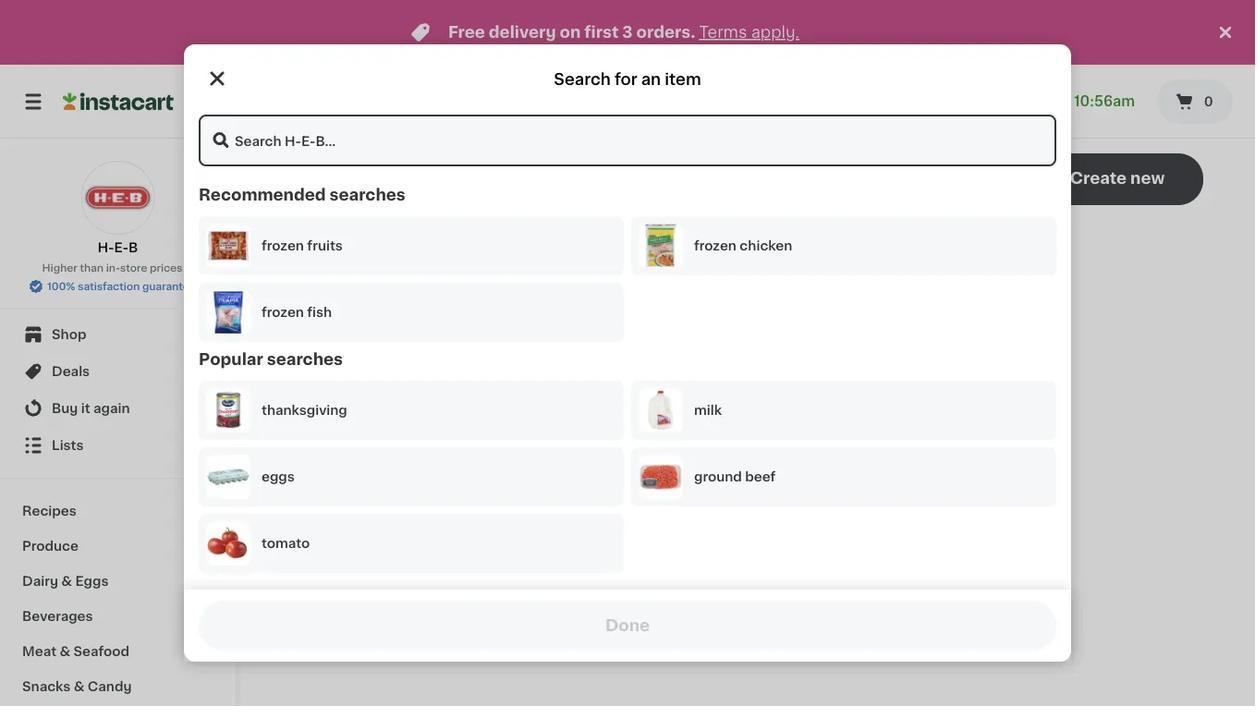 Task type: locate. For each thing, give the bounding box(es) containing it.
1 vertical spatial by
[[431, 217, 448, 230]]

higher
[[42, 263, 77, 273]]

snacks & candy link
[[11, 669, 225, 705]]

frozen
[[262, 240, 304, 252], [694, 240, 737, 252], [262, 306, 304, 319]]

None search field
[[264, 76, 615, 128]]

frozen left fish
[[262, 306, 304, 319]]

0 horizontal spatial by
[[431, 217, 448, 230]]

beverages link
[[11, 599, 225, 634]]

tomato
[[262, 537, 310, 550]]

searches for popular searches
[[267, 352, 343, 368]]

& left eggs
[[61, 575, 72, 588]]

no
[[703, 448, 726, 464]]

recommended searches group
[[199, 185, 1057, 350]]

by inside button
[[431, 217, 448, 230]]

by left me
[[431, 217, 448, 230]]

None search field
[[199, 115, 1057, 166]]

h-e-b
[[98, 241, 138, 254]]

recipes
[[22, 505, 77, 518]]

create
[[697, 469, 739, 482]]

limited time offer region
[[0, 0, 1215, 65]]

100% satisfaction guarantee
[[47, 282, 196, 292]]

0 horizontal spatial lists
[[52, 439, 84, 452]]

&
[[61, 575, 72, 588], [60, 645, 70, 658], [74, 681, 85, 694]]

ground
[[694, 471, 742, 484]]

1 horizontal spatial lists
[[635, 469, 666, 482]]

0 vertical spatial lists
[[52, 439, 84, 452]]

1 vertical spatial create
[[700, 509, 755, 525]]

popular searches
[[199, 352, 343, 368]]

will
[[742, 469, 763, 482]]

search list box
[[199, 185, 1057, 581], [199, 216, 1057, 350], [199, 381, 1057, 581]]

dialog
[[184, 44, 1072, 662]]

delivery by 10:56am link
[[960, 91, 1136, 113]]

by for created
[[431, 217, 448, 230]]

free
[[448, 25, 485, 40]]

store
[[120, 263, 147, 273]]

& left candy
[[74, 681, 85, 694]]

produce
[[22, 540, 79, 553]]

frozen left fruits
[[262, 240, 304, 252]]

ground beef link
[[639, 455, 1050, 499]]

frozen left "chicken"
[[694, 240, 737, 252]]

lists up will
[[730, 448, 763, 464]]

frozen chicken link
[[639, 224, 1050, 268]]

1 horizontal spatial by
[[1053, 95, 1071, 108]]

frozen for frozen fruits
[[262, 240, 304, 252]]

here.
[[828, 469, 861, 482]]

item
[[665, 72, 702, 87]]

0 vertical spatial create
[[1071, 171, 1127, 186]]

it
[[81, 402, 90, 415]]

frozen fish image
[[206, 290, 251, 335]]

search list box containing frozen fruits
[[199, 216, 1057, 350]]

lists link
[[11, 427, 225, 464]]

frozen fish link
[[206, 290, 617, 335]]

lists down buy
[[52, 439, 84, 452]]

seafood
[[74, 645, 129, 658]]

created by me button
[[357, 209, 489, 239]]

1 vertical spatial searches
[[267, 352, 343, 368]]

h-e-b logo image
[[81, 161, 155, 235]]

search for an item
[[554, 72, 702, 87]]

0 button
[[1158, 80, 1234, 124]]

& for dairy
[[61, 575, 72, 588]]

1 search list box from the top
[[199, 185, 1057, 581]]

lists inside 'no lists yet lists you create will be saved here.'
[[730, 448, 763, 464]]

create left a
[[700, 509, 755, 525]]

searches inside recommended searches group
[[330, 187, 406, 203]]

shop
[[52, 328, 86, 341]]

meat & seafood link
[[11, 634, 225, 669]]

by
[[1053, 95, 1071, 108], [431, 217, 448, 230]]

& right meat
[[60, 645, 70, 658]]

you
[[669, 469, 694, 482]]

lists for no
[[730, 448, 763, 464]]

frozen chicken image
[[639, 224, 683, 268]]

eggs image
[[206, 455, 251, 499]]

deals
[[52, 365, 90, 378]]

frozen inside frozen fish link
[[262, 306, 304, 319]]

saved
[[786, 469, 825, 482]]

fruits
[[307, 240, 343, 252]]

frozen fruits image
[[206, 224, 251, 268]]

0 horizontal spatial create
[[700, 509, 755, 525]]

lists up created
[[363, 166, 422, 192]]

searches
[[330, 187, 406, 203], [267, 352, 343, 368]]

1 vertical spatial lists
[[730, 448, 763, 464]]

dairy & eggs
[[22, 575, 109, 588]]

searches up created
[[330, 187, 406, 203]]

all button
[[296, 209, 350, 239]]

created
[[374, 217, 428, 230]]

by right delivery
[[1053, 95, 1071, 108]]

lists left the "you"
[[635, 469, 666, 482]]

2 search list box from the top
[[199, 216, 1057, 350]]

create inside 'link'
[[700, 509, 755, 525]]

create left the new
[[1071, 171, 1127, 186]]

recommended searches
[[199, 187, 406, 203]]

frozen inside frozen chicken link
[[694, 240, 737, 252]]

again
[[93, 402, 130, 415]]

terms apply. link
[[699, 25, 800, 40]]

searches inside popular searches group
[[267, 352, 343, 368]]

terms
[[699, 25, 748, 40]]

0 vertical spatial &
[[61, 575, 72, 588]]

create
[[1071, 171, 1127, 186], [700, 509, 755, 525]]

0 vertical spatial lists
[[363, 166, 422, 192]]

milk link
[[639, 388, 1050, 433]]

0 horizontal spatial lists
[[363, 166, 422, 192]]

popular
[[199, 352, 263, 368]]

0 vertical spatial by
[[1053, 95, 1071, 108]]

searches down frozen fish
[[267, 352, 343, 368]]

2 vertical spatial &
[[74, 681, 85, 694]]

1 vertical spatial lists
[[635, 469, 666, 482]]

higher than in-store prices
[[42, 263, 183, 273]]

new
[[1131, 171, 1165, 186]]

buy it again
[[52, 402, 130, 415]]

free delivery on first 3 orders. terms apply.
[[448, 25, 800, 40]]

snacks & candy
[[22, 681, 132, 694]]

frozen inside frozen fruits link
[[262, 240, 304, 252]]

an
[[641, 72, 661, 87]]

0
[[1205, 95, 1214, 108]]

1 vertical spatial &
[[60, 645, 70, 658]]

lists
[[52, 439, 84, 452], [635, 469, 666, 482]]

0 vertical spatial searches
[[330, 187, 406, 203]]

3 search list box from the top
[[199, 381, 1057, 581]]

1 horizontal spatial create
[[1071, 171, 1127, 186]]

& for meat
[[60, 645, 70, 658]]

thanksgiving link
[[206, 388, 617, 433]]

create inside button
[[1071, 171, 1127, 186]]

search list box containing thanksgiving
[[199, 381, 1057, 581]]

1 horizontal spatial lists
[[730, 448, 763, 464]]



Task type: describe. For each thing, give the bounding box(es) containing it.
100%
[[47, 282, 75, 292]]

popular searches group
[[199, 350, 1057, 581]]

frozen fruits
[[262, 240, 343, 252]]

in-
[[106, 263, 120, 273]]

buy it again link
[[11, 390, 225, 427]]

snacks
[[22, 681, 71, 694]]

satisfaction
[[78, 282, 140, 292]]

frozen for frozen chicken
[[694, 240, 737, 252]]

frozen chicken
[[694, 240, 793, 252]]

be
[[766, 469, 783, 482]]

no lists yet lists you create will be saved here.
[[635, 448, 861, 482]]

eggs link
[[206, 455, 617, 499]]

lists for your
[[363, 166, 422, 192]]

tomato image
[[206, 522, 251, 566]]

shop link
[[11, 316, 225, 353]]

ground beef image
[[639, 455, 683, 499]]

3
[[623, 25, 633, 40]]

delivery
[[489, 25, 556, 40]]

first
[[585, 25, 619, 40]]

buy
[[52, 402, 78, 415]]

your
[[292, 166, 357, 192]]

frozen fish
[[262, 306, 332, 319]]

ground beef
[[694, 471, 776, 484]]

beverages
[[22, 610, 93, 623]]

create a list link
[[700, 507, 797, 527]]

than
[[80, 263, 104, 273]]

recommended
[[199, 187, 326, 203]]

meat & seafood
[[22, 645, 129, 658]]

milk image
[[639, 388, 683, 433]]

candy
[[88, 681, 132, 694]]

delivery
[[990, 95, 1050, 108]]

searches for recommended searches
[[330, 187, 406, 203]]

a
[[759, 509, 768, 525]]

orders.
[[637, 25, 696, 40]]

apply.
[[752, 25, 800, 40]]

instacart logo image
[[63, 91, 174, 113]]

all
[[314, 217, 331, 230]]

thanksgiving image
[[206, 388, 251, 433]]

chicken
[[740, 240, 793, 252]]

created by me
[[374, 217, 472, 230]]

search list box containing recommended searches
[[199, 185, 1057, 581]]

me
[[451, 217, 472, 230]]

10:56am
[[1075, 95, 1136, 108]]

e-
[[114, 241, 129, 254]]

dairy & eggs link
[[11, 564, 225, 599]]

meat
[[22, 645, 56, 658]]

higher than in-store prices link
[[42, 261, 194, 276]]

milk
[[694, 404, 722, 417]]

search list box for popular searches
[[199, 381, 1057, 581]]

create new
[[1071, 171, 1165, 186]]

create for create new
[[1071, 171, 1127, 186]]

create new button
[[1032, 154, 1204, 205]]

service type group
[[639, 83, 837, 120]]

lists inside 'no lists yet lists you create will be saved here.'
[[635, 469, 666, 482]]

h-e-b link
[[81, 161, 155, 257]]

create for create a list
[[700, 509, 755, 525]]

b
[[129, 241, 138, 254]]

recipes link
[[11, 494, 225, 529]]

eggs
[[75, 575, 109, 588]]

on
[[560, 25, 581, 40]]

frozen fruits link
[[206, 224, 617, 268]]

thanksgiving
[[262, 404, 347, 417]]

prices
[[150, 263, 183, 273]]

h-
[[98, 241, 114, 254]]

guarantee
[[142, 282, 196, 292]]

fish
[[307, 306, 332, 319]]

search
[[554, 72, 611, 87]]

tomato link
[[206, 522, 617, 566]]

create a list
[[700, 509, 797, 525]]

100% satisfaction guarantee button
[[29, 276, 207, 294]]

for
[[615, 72, 638, 87]]

Search H-E-B... field
[[199, 115, 1057, 166]]

deals link
[[11, 353, 225, 390]]

dairy
[[22, 575, 58, 588]]

by for delivery
[[1053, 95, 1071, 108]]

dialog containing search for an item
[[184, 44, 1072, 662]]

frozen for frozen fish
[[262, 306, 304, 319]]

your lists
[[292, 166, 422, 192]]

beef
[[746, 471, 776, 484]]

search list box for recommended searches
[[199, 216, 1057, 350]]

& for snacks
[[74, 681, 85, 694]]

produce link
[[11, 529, 225, 564]]

yet
[[767, 448, 794, 464]]

eggs
[[262, 471, 295, 484]]



Task type: vqa. For each thing, say whether or not it's contained in the screenshot.
the rightmost Dishwasher
no



